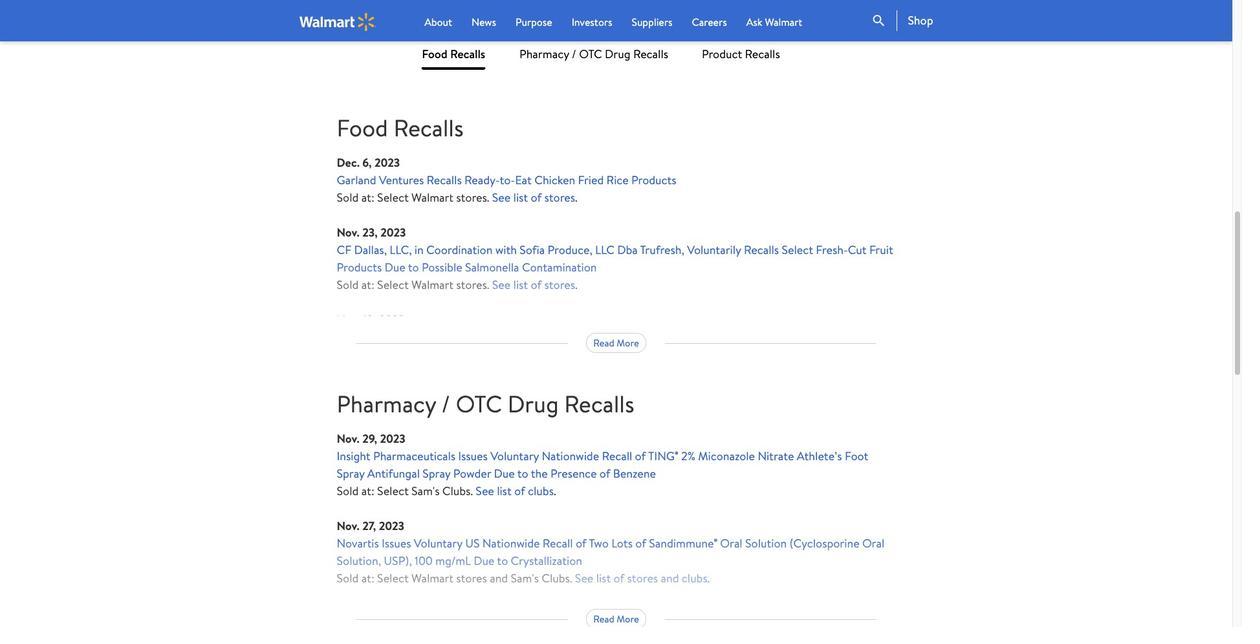 Task type: vqa. For each thing, say whether or not it's contained in the screenshot.
1st Belonging from left
no



Task type: locate. For each thing, give the bounding box(es) containing it.
list inside dec. 6, 2023 garland ventures recalls ready-to-eat chicken fried rice products sold at: select walmart stores. see list of stores .
[[514, 190, 528, 206]]

recall up crystallization
[[543, 536, 573, 552]]

see down salmonella
[[492, 277, 511, 293]]

you down "sold"
[[386, 34, 404, 50]]

sold down insight
[[337, 484, 359, 500]]

clubs. down crystallization
[[542, 571, 573, 587]]

llc,
[[390, 242, 412, 259]]

read for pharmacy / otc drug recalls
[[594, 613, 615, 626]]

0 vertical spatial /
[[572, 46, 577, 62]]

stores down chicken
[[545, 190, 575, 206]]

. down sandimmune®
[[708, 571, 710, 587]]

1 read from the top
[[594, 336, 615, 350]]

stores down mg/ml
[[456, 571, 487, 587]]

2 vertical spatial sam's
[[511, 571, 539, 587]]

1 vertical spatial nationwide
[[483, 536, 540, 552]]

sam's
[[599, 17, 627, 33], [412, 484, 440, 500], [511, 571, 539, 587]]

more
[[617, 336, 639, 350], [617, 613, 639, 626]]

recalls down news in the left top of the page
[[450, 46, 486, 62]]

nov. up cf
[[337, 225, 360, 241]]

1 horizontal spatial food
[[422, 46, 448, 62]]

2 spray from the left
[[423, 466, 451, 482]]

1 horizontal spatial products
[[632, 172, 677, 189]]

2023 for 27,
[[379, 519, 405, 535]]

food down the through
[[422, 46, 448, 62]]

0 vertical spatial pharmacy / otc drug recalls
[[520, 46, 669, 62]]

2023 inside "nov. 23, 2023 cf dallas, llc, in coordination with sofia produce, llc dba trufresh, voluntarily recalls select fresh-cut fruit products due to possible salmonella contamination sold at: select walmart stores. see list of stores ."
[[381, 225, 406, 241]]

crystallization
[[511, 554, 583, 570]]

1 see list of stores link from the top
[[492, 190, 575, 206]]

2 read more from the top
[[594, 613, 639, 626]]

press down agencies'
[[767, 17, 793, 33]]

spray down pharmaceuticals
[[423, 466, 451, 482]]

/
[[572, 46, 577, 62], [442, 388, 451, 421]]

food recalls up 6, in the left top of the page
[[337, 112, 464, 144]]

/ left 'one'
[[572, 46, 577, 62]]

dba
[[618, 242, 638, 259]]

0 vertical spatial food
[[422, 46, 448, 62]]

2023 inside dec. 6, 2023 garland ventures recalls ready-to-eat chicken fried rice products sold at: select walmart stores. see list of stores .
[[375, 155, 400, 171]]

products
[[632, 172, 677, 189], [337, 260, 382, 276]]

1 vertical spatial /
[[442, 388, 451, 421]]

fruit
[[870, 242, 894, 259]]

purpose button
[[516, 14, 553, 30]]

0 horizontal spatial clubs
[[528, 484, 554, 500]]

1 vertical spatial issues
[[382, 536, 411, 552]]

ting®
[[649, 449, 679, 465]]

due inside "nov. 23, 2023 cf dallas, llc, in coordination with sofia produce, llc dba trufresh, voluntarily recalls select fresh-cut fruit products due to possible salmonella contamination sold at: select walmart stores. see list of stores ."
[[385, 260, 406, 276]]

stores inside "nov. 23, 2023 cf dallas, llc, in coordination with sofia produce, llc dba trufresh, voluntarily recalls select fresh-cut fruit products due to possible salmonella contamination sold at: select walmart stores. see list of stores ."
[[545, 277, 575, 293]]

produce,
[[548, 242, 593, 259]]

items.
[[675, 34, 705, 50]]

1 vertical spatial food
[[337, 112, 388, 144]]

pharmacy inside "link"
[[520, 46, 569, 62]]

sofia
[[520, 242, 545, 259]]

stores. down ready-
[[456, 190, 490, 206]]

3 at: from the top
[[362, 484, 375, 500]]

athlete's
[[797, 449, 842, 465]]

clubs.
[[443, 484, 473, 500], [542, 571, 573, 587]]

select inside nov. 27, 2023 novartis issues voluntary us nationwide recall of two lots of sandimmune® oral solution (cyclosporine oral solution, usp), 100 mg/ml due to crystallization sold at: select walmart stores and sam's clubs. see list of stores and clubs .
[[377, 571, 409, 587]]

sold down cf
[[337, 277, 359, 293]]

2 nov. from the top
[[337, 312, 360, 328]]

0 vertical spatial the
[[337, 0, 355, 15]]

1 at: from the top
[[362, 190, 375, 206]]

2023
[[375, 155, 400, 171], [381, 225, 406, 241], [379, 312, 405, 328], [380, 431, 406, 448], [379, 519, 405, 535]]

pharmacy / otc drug recalls
[[520, 46, 669, 62], [337, 388, 635, 421]]

search
[[871, 13, 887, 28]]

cf
[[337, 242, 352, 259]]

recalls right the voluntarily
[[744, 242, 779, 259]]

issues up powder
[[458, 449, 488, 465]]

nov. for nov. 18, 2023
[[337, 312, 360, 328]]

recalls up nov. 29, 2023 insight pharmaceuticals issues voluntary nationwide recall of ting® 2% miconazole nitrate athlete's foot spray antifungal spray powder due to the presence of benzene sold at: select sam's clubs. see list of clubs .
[[565, 388, 635, 421]]

2 at: from the top
[[362, 277, 375, 293]]

1 horizontal spatial clubs.
[[542, 571, 573, 587]]

recalls left ready-
[[427, 172, 462, 189]]

usp),
[[384, 554, 412, 570]]

1 vertical spatial voluntary
[[414, 536, 463, 552]]

recalls up ventures
[[394, 112, 464, 144]]

2 read from the top
[[594, 613, 615, 626]]

list
[[514, 190, 528, 206], [514, 277, 528, 293], [497, 484, 512, 500], [597, 571, 611, 587]]

1 vertical spatial due
[[494, 466, 515, 482]]

1 vertical spatial food recalls
[[337, 112, 464, 144]]

0 horizontal spatial /
[[442, 388, 451, 421]]

1 horizontal spatial clubs
[[682, 571, 708, 587]]

walmart down 100
[[412, 571, 454, 587]]

recall inside nov. 27, 2023 novartis issues voluntary us nationwide recall of two lots of sandimmune® oral solution (cyclosporine oral solution, usp), 100 mg/ml due to crystallization sold at: select walmart stores and sam's clubs. see list of stores and clubs .
[[543, 536, 573, 552]]

spray
[[337, 466, 365, 482], [423, 466, 451, 482]]

recall
[[358, 0, 385, 15]]

2023 right 6, in the left top of the page
[[375, 155, 400, 171]]

the up see list of clubs link
[[531, 466, 548, 482]]

clubs. down powder
[[443, 484, 473, 500]]

to left crystallization
[[497, 554, 508, 570]]

investors
[[572, 15, 613, 29]]

1 vertical spatial products
[[337, 260, 382, 276]]

due down us
[[474, 554, 495, 570]]

mg/ml
[[436, 554, 471, 570]]

novartis
[[337, 536, 379, 552]]

stores. down salmonella
[[456, 277, 490, 293]]

the recall information provided below links to the manufacturers' and regulatory agencies' press releases for product sold through walmart stores, walmart.com, sam's club or samsclub.com. the press releases provide the steps you should take if you have purchased one of the recalled items.
[[337, 0, 878, 50]]

see
[[492, 190, 511, 206], [492, 277, 511, 293], [476, 484, 494, 500], [575, 571, 594, 587]]

voluntary up 100
[[414, 536, 463, 552]]

nationwide
[[542, 449, 599, 465], [483, 536, 540, 552]]

careers
[[692, 15, 727, 29]]

0 vertical spatial drug
[[605, 46, 631, 62]]

nov. inside "nov. 23, 2023 cf dallas, llc, in coordination with sofia produce, llc dba trufresh, voluntarily recalls select fresh-cut fruit products due to possible salmonella contamination sold at: select walmart stores. see list of stores ."
[[337, 225, 360, 241]]

to up see list of clubs link
[[518, 466, 529, 482]]

ready-
[[465, 172, 500, 189]]

. down presence
[[554, 484, 556, 500]]

2023 right 29,
[[380, 431, 406, 448]]

food recalls down about popup button
[[422, 46, 486, 62]]

1 you from the left
[[386, 34, 404, 50]]

fried
[[578, 172, 604, 189]]

pharmacy up 29,
[[337, 388, 436, 421]]

1 vertical spatial clubs
[[682, 571, 708, 587]]

walmart down the possible
[[412, 277, 454, 293]]

2 vertical spatial due
[[474, 554, 495, 570]]

1 more from the top
[[617, 336, 639, 350]]

. down contamination
[[575, 277, 578, 293]]

possible
[[422, 260, 463, 276]]

recalls inside "link"
[[634, 46, 669, 62]]

nov. left "18,"
[[337, 312, 360, 328]]

releases left provide
[[796, 17, 836, 33]]

otc
[[579, 46, 602, 62], [456, 388, 502, 421]]

4 sold from the top
[[337, 571, 359, 587]]

0 horizontal spatial drug
[[508, 388, 559, 421]]

recalls down club
[[634, 46, 669, 62]]

1 vertical spatial more
[[617, 613, 639, 626]]

1 horizontal spatial issues
[[458, 449, 488, 465]]

2023 inside nov. 27, 2023 novartis issues voluntary us nationwide recall of two lots of sandimmune® oral solution (cyclosporine oral solution, usp), 100 mg/ml due to crystallization sold at: select walmart stores and sam's clubs. see list of stores and clubs .
[[379, 519, 405, 535]]

at: inside nov. 27, 2023 novartis issues voluntary us nationwide recall of two lots of sandimmune® oral solution (cyclosporine oral solution, usp), 100 mg/ml due to crystallization sold at: select walmart stores and sam's clubs. see list of stores and clubs .
[[362, 571, 375, 587]]

nov. inside nov. 29, 2023 insight pharmaceuticals issues voluntary nationwide recall of ting® 2% miconazole nitrate athlete's foot spray antifungal spray powder due to the presence of benzene sold at: select sam's clubs. see list of clubs .
[[337, 431, 360, 448]]

nationwide inside nov. 29, 2023 insight pharmaceuticals issues voluntary nationwide recall of ting® 2% miconazole nitrate athlete's foot spray antifungal spray powder due to the presence of benzene sold at: select sam's clubs. see list of clubs .
[[542, 449, 599, 465]]

walmart down ventures
[[412, 190, 454, 206]]

the down agencies'
[[746, 17, 764, 33]]

select
[[377, 190, 409, 206], [782, 242, 814, 259], [377, 277, 409, 293], [377, 484, 409, 500], [377, 571, 409, 587]]

1 read more from the top
[[594, 336, 639, 350]]

4 at: from the top
[[362, 571, 375, 587]]

1 vertical spatial sam's
[[412, 484, 440, 500]]

0 vertical spatial read more
[[594, 336, 639, 350]]

0 horizontal spatial otc
[[456, 388, 502, 421]]

walmart inside dec. 6, 2023 garland ventures recalls ready-to-eat chicken fried rice products sold at: select walmart stores. see list of stores .
[[412, 190, 454, 206]]

to-
[[500, 172, 515, 189]]

samsclub.com.
[[670, 17, 743, 33]]

1 vertical spatial the
[[746, 17, 764, 33]]

0 horizontal spatial food
[[337, 112, 388, 144]]

1 horizontal spatial /
[[572, 46, 577, 62]]

food up 6, in the left top of the page
[[337, 112, 388, 144]]

2 see list of stores link from the top
[[492, 277, 575, 293]]

see list of stores link down the eat
[[492, 190, 575, 206]]

see list of clubs link
[[476, 484, 554, 500]]

1 horizontal spatial voluntary
[[491, 449, 539, 465]]

to inside nov. 27, 2023 novartis issues voluntary us nationwide recall of two lots of sandimmune® oral solution (cyclosporine oral solution, usp), 100 mg/ml due to crystallization sold at: select walmart stores and sam's clubs. see list of stores and clubs .
[[497, 554, 508, 570]]

0 horizontal spatial voluntary
[[414, 536, 463, 552]]

read more
[[594, 336, 639, 350], [594, 613, 639, 626]]

issues up usp), at left bottom
[[382, 536, 411, 552]]

0 horizontal spatial nationwide
[[483, 536, 540, 552]]

0 vertical spatial stores.
[[456, 190, 490, 206]]

0 vertical spatial sam's
[[599, 17, 627, 33]]

1 horizontal spatial you
[[476, 34, 495, 50]]

0 horizontal spatial recall
[[543, 536, 573, 552]]

nationwide up presence
[[542, 449, 599, 465]]

2023 for 18,
[[379, 312, 405, 328]]

at: down garland
[[362, 190, 375, 206]]

. down chicken
[[575, 190, 578, 206]]

0 horizontal spatial issues
[[382, 536, 411, 552]]

products inside "nov. 23, 2023 cf dallas, llc, in coordination with sofia produce, llc dba trufresh, voluntarily recalls select fresh-cut fruit products due to possible salmonella contamination sold at: select walmart stores. see list of stores ."
[[337, 260, 382, 276]]

1 vertical spatial stores.
[[456, 277, 490, 293]]

1 vertical spatial read
[[594, 613, 615, 626]]

1 horizontal spatial pharmacy
[[520, 46, 569, 62]]

stores,
[[491, 17, 524, 33]]

at: up "18,"
[[362, 277, 375, 293]]

press right agencies'
[[791, 0, 817, 15]]

clubs inside nov. 29, 2023 insight pharmaceuticals issues voluntary nationwide recall of ting® 2% miconazole nitrate athlete's foot spray antifungal spray powder due to the presence of benzene sold at: select sam's clubs. see list of clubs .
[[528, 484, 554, 500]]

due down llc, at the top of the page
[[385, 260, 406, 276]]

0 vertical spatial recall
[[602, 449, 633, 465]]

product recalls link
[[702, 39, 780, 70]]

select down ventures
[[377, 190, 409, 206]]

sold inside dec. 6, 2023 garland ventures recalls ready-to-eat chicken fried rice products sold at: select walmart stores. see list of stores .
[[337, 190, 359, 206]]

you right if
[[476, 34, 495, 50]]

2023 right 27,
[[379, 519, 405, 535]]

benzene
[[613, 466, 656, 482]]

chicken
[[535, 172, 576, 189]]

drug
[[605, 46, 631, 62], [508, 388, 559, 421]]

sam's inside the recall information provided below links to the manufacturers' and regulatory agencies' press releases for product sold through walmart stores, walmart.com, sam's club or samsclub.com. the press releases provide the steps you should take if you have purchased one of the recalled items.
[[599, 17, 627, 33]]

. inside dec. 6, 2023 garland ventures recalls ready-to-eat chicken fried rice products sold at: select walmart stores. see list of stores .
[[575, 190, 578, 206]]

2 horizontal spatial sam's
[[599, 17, 627, 33]]

walmart inside nov. 27, 2023 novartis issues voluntary us nationwide recall of two lots of sandimmune® oral solution (cyclosporine oral solution, usp), 100 mg/ml due to crystallization sold at: select walmart stores and sam's clubs. see list of stores and clubs .
[[412, 571, 454, 587]]

more for food recalls
[[617, 336, 639, 350]]

3 nov. from the top
[[337, 431, 360, 448]]

more for pharmacy / otc drug recalls
[[617, 613, 639, 626]]

0 horizontal spatial products
[[337, 260, 382, 276]]

0 vertical spatial pharmacy
[[520, 46, 569, 62]]

2 more from the top
[[617, 613, 639, 626]]

food
[[422, 46, 448, 62], [337, 112, 388, 144]]

0 vertical spatial voluntary
[[491, 449, 539, 465]]

news button
[[472, 14, 496, 30]]

0 horizontal spatial you
[[386, 34, 404, 50]]

nationwide for presence
[[542, 449, 599, 465]]

about button
[[425, 14, 452, 30]]

2023 inside nov. 29, 2023 insight pharmaceuticals issues voluntary nationwide recall of ting® 2% miconazole nitrate athlete's foot spray antifungal spray powder due to the presence of benzene sold at: select sam's clubs. see list of clubs .
[[380, 431, 406, 448]]

1 vertical spatial pharmacy
[[337, 388, 436, 421]]

products right rice
[[632, 172, 677, 189]]

due up see list of clubs link
[[494, 466, 515, 482]]

at: down solution,
[[362, 571, 375, 587]]

purchased
[[524, 34, 575, 50]]

1 horizontal spatial drug
[[605, 46, 631, 62]]

nationwide inside nov. 27, 2023 novartis issues voluntary us nationwide recall of two lots of sandimmune® oral solution (cyclosporine oral solution, usp), 100 mg/ml due to crystallization sold at: select walmart stores and sam's clubs. see list of stores and clubs .
[[483, 536, 540, 552]]

the down the product
[[337, 34, 354, 50]]

due inside nov. 29, 2023 insight pharmaceuticals issues voluntary nationwide recall of ting® 2% miconazole nitrate athlete's foot spray antifungal spray powder due to the presence of benzene sold at: select sam's clubs. see list of clubs .
[[494, 466, 515, 482]]

the up the product
[[337, 0, 355, 15]]

1 nov. from the top
[[337, 225, 360, 241]]

1 oral from the left
[[721, 536, 743, 552]]

1 horizontal spatial nationwide
[[542, 449, 599, 465]]

0 vertical spatial read
[[594, 336, 615, 350]]

2023 right "18,"
[[379, 312, 405, 328]]

nov. inside nov. 27, 2023 novartis issues voluntary us nationwide recall of two lots of sandimmune® oral solution (cyclosporine oral solution, usp), 100 mg/ml due to crystallization sold at: select walmart stores and sam's clubs. see list of stores and clubs .
[[337, 519, 360, 535]]

nationwide right us
[[483, 536, 540, 552]]

at: down antifungal on the bottom of the page
[[362, 484, 375, 500]]

1 vertical spatial drug
[[508, 388, 559, 421]]

sold down garland
[[337, 190, 359, 206]]

1 vertical spatial recall
[[543, 536, 573, 552]]

see inside dec. 6, 2023 garland ventures recalls ready-to-eat chicken fried rice products sold at: select walmart stores. see list of stores .
[[492, 190, 511, 206]]

at: inside nov. 29, 2023 insight pharmaceuticals issues voluntary nationwide recall of ting® 2% miconazole nitrate athlete's foot spray antifungal spray powder due to the presence of benzene sold at: select sam's clubs. see list of clubs .
[[362, 484, 375, 500]]

at: inside dec. 6, 2023 garland ventures recalls ready-to-eat chicken fried rice products sold at: select walmart stores. see list of stores .
[[362, 190, 375, 206]]

clubs inside nov. 27, 2023 novartis issues voluntary us nationwide recall of two lots of sandimmune® oral solution (cyclosporine oral solution, usp), 100 mg/ml due to crystallization sold at: select walmart stores and sam's clubs. see list of stores and clubs .
[[682, 571, 708, 587]]

of
[[600, 34, 610, 50], [531, 190, 542, 206], [531, 277, 542, 293], [635, 449, 646, 465], [600, 466, 611, 482], [515, 484, 525, 500], [576, 536, 587, 552], [636, 536, 647, 552], [614, 571, 625, 587]]

spray down insight
[[337, 466, 365, 482]]

1 horizontal spatial recall
[[602, 449, 633, 465]]

read for food recalls
[[594, 336, 615, 350]]

regulatory
[[687, 0, 739, 15]]

0 vertical spatial issues
[[458, 449, 488, 465]]

drug inside "link"
[[605, 46, 631, 62]]

see inside "nov. 23, 2023 cf dallas, llc, in coordination with sofia produce, llc dba trufresh, voluntarily recalls select fresh-cut fruit products due to possible salmonella contamination sold at: select walmart stores. see list of stores ."
[[492, 277, 511, 293]]

voluntary inside nov. 29, 2023 insight pharmaceuticals issues voluntary nationwide recall of ting® 2% miconazole nitrate athlete's foot spray antifungal spray powder due to the presence of benzene sold at: select sam's clubs. see list of clubs .
[[491, 449, 539, 465]]

sam's down antifungal on the bottom of the page
[[412, 484, 440, 500]]

to up walmart.com,
[[555, 0, 566, 15]]

product recalls
[[702, 46, 780, 62]]

issues inside nov. 29, 2023 insight pharmaceuticals issues voluntary nationwide recall of ting® 2% miconazole nitrate athlete's foot spray antifungal spray powder due to the presence of benzene sold at: select sam's clubs. see list of clubs .
[[458, 449, 488, 465]]

see down powder
[[476, 484, 494, 500]]

1 stores. from the top
[[456, 190, 490, 206]]

pharmacy down purpose
[[520, 46, 569, 62]]

to down 'in'
[[408, 260, 419, 276]]

0 vertical spatial nationwide
[[542, 449, 599, 465]]

sold
[[337, 190, 359, 206], [337, 277, 359, 293], [337, 484, 359, 500], [337, 571, 359, 587]]

1 horizontal spatial sam's
[[511, 571, 539, 587]]

0 vertical spatial clubs.
[[443, 484, 473, 500]]

/ up pharmaceuticals
[[442, 388, 451, 421]]

stores down contamination
[[545, 277, 575, 293]]

1 vertical spatial clubs.
[[542, 571, 573, 587]]

see down garland ventures recalls ready-to-eat chicken fried rice products link
[[492, 190, 511, 206]]

us
[[465, 536, 480, 552]]

see down novartis issues voluntary us nationwide recall of two lots of sandimmune® oral solution (cyclosporine oral solution, usp), 100 mg/ml due to crystallization link
[[575, 571, 594, 587]]

sold down solution,
[[337, 571, 359, 587]]

1 vertical spatial releases
[[796, 17, 836, 33]]

stores
[[545, 190, 575, 206], [545, 277, 575, 293], [456, 571, 487, 587], [628, 571, 658, 587]]

to inside nov. 29, 2023 insight pharmaceuticals issues voluntary nationwide recall of ting® 2% miconazole nitrate athlete's foot spray antifungal spray powder due to the presence of benzene sold at: select sam's clubs. see list of clubs .
[[518, 466, 529, 482]]

clubs
[[528, 484, 554, 500], [682, 571, 708, 587]]

purpose
[[516, 15, 553, 29]]

sam's down manufacturers'
[[599, 17, 627, 33]]

insight pharmaceuticals issues voluntary nationwide recall of ting® 2% miconazole nitrate athlete's foot spray antifungal spray powder due to the presence of benzene link
[[337, 449, 869, 482]]

0 horizontal spatial oral
[[721, 536, 743, 552]]

1 vertical spatial otc
[[456, 388, 502, 421]]

oral left 'solution'
[[721, 536, 743, 552]]

1 spray from the left
[[337, 466, 365, 482]]

. inside "nov. 23, 2023 cf dallas, llc, in coordination with sofia produce, llc dba trufresh, voluntarily recalls select fresh-cut fruit products due to possible salmonella contamination sold at: select walmart stores. see list of stores ."
[[575, 277, 578, 293]]

0 vertical spatial releases
[[820, 0, 860, 15]]

see list of stores link
[[492, 190, 575, 206], [492, 277, 575, 293]]

to inside "nov. 23, 2023 cf dallas, llc, in coordination with sofia produce, llc dba trufresh, voluntarily recalls select fresh-cut fruit products due to possible salmonella contamination sold at: select walmart stores. see list of stores ."
[[408, 260, 419, 276]]

of inside dec. 6, 2023 garland ventures recalls ready-to-eat chicken fried rice products sold at: select walmart stores. see list of stores .
[[531, 190, 542, 206]]

walmart
[[765, 15, 803, 29], [446, 17, 488, 33], [412, 190, 454, 206], [412, 277, 454, 293], [412, 571, 454, 587]]

0 vertical spatial more
[[617, 336, 639, 350]]

0 vertical spatial see list of stores link
[[492, 190, 575, 206]]

2023 up llc, at the top of the page
[[381, 225, 406, 241]]

0 vertical spatial clubs
[[528, 484, 554, 500]]

1 horizontal spatial spray
[[423, 466, 451, 482]]

see list of stores link down contamination
[[492, 277, 575, 293]]

0 vertical spatial otc
[[579, 46, 602, 62]]

sold inside nov. 29, 2023 insight pharmaceuticals issues voluntary nationwide recall of ting® 2% miconazole nitrate athlete's foot spray antifungal spray powder due to the presence of benzene sold at: select sam's clubs. see list of clubs .
[[337, 484, 359, 500]]

select down usp), at left bottom
[[377, 571, 409, 587]]

1 sold from the top
[[337, 190, 359, 206]]

the
[[337, 0, 355, 15], [746, 17, 764, 33]]

0 horizontal spatial pharmacy
[[337, 388, 436, 421]]

clubs down sandimmune®
[[682, 571, 708, 587]]

llc
[[595, 242, 615, 259]]

list inside nov. 29, 2023 insight pharmaceuticals issues voluntary nationwide recall of ting® 2% miconazole nitrate athlete's foot spray antifungal spray powder due to the presence of benzene sold at: select sam's clubs. see list of clubs .
[[497, 484, 512, 500]]

recall inside nov. 29, 2023 insight pharmaceuticals issues voluntary nationwide recall of ting® 2% miconazole nitrate athlete's foot spray antifungal spray powder due to the presence of benzene sold at: select sam's clubs. see list of clubs .
[[602, 449, 633, 465]]

nov. up insight
[[337, 431, 360, 448]]

sam's down crystallization
[[511, 571, 539, 587]]

stores.
[[456, 190, 490, 206], [456, 277, 490, 293]]

1 vertical spatial see list of stores link
[[492, 277, 575, 293]]

1 horizontal spatial otc
[[579, 46, 602, 62]]

select down antifungal on the bottom of the page
[[377, 484, 409, 500]]

3 sold from the top
[[337, 484, 359, 500]]

products down dallas,
[[337, 260, 382, 276]]

2 sold from the top
[[337, 277, 359, 293]]

0 vertical spatial products
[[632, 172, 677, 189]]

walmart up if
[[446, 17, 488, 33]]

or
[[656, 17, 667, 33]]

ask walmart link
[[747, 14, 803, 30]]

oral right (cyclosporine
[[863, 536, 885, 552]]

voluntary up see list of clubs link
[[491, 449, 539, 465]]

to inside the recall information provided below links to the manufacturers' and regulatory agencies' press releases for product sold through walmart stores, walmart.com, sam's club or samsclub.com. the press releases provide the steps you should take if you have purchased one of the recalled items.
[[555, 0, 566, 15]]

1 horizontal spatial oral
[[863, 536, 885, 552]]

nov. up novartis at the left bottom of the page
[[337, 519, 360, 535]]

. inside nov. 27, 2023 novartis issues voluntary us nationwide recall of two lots of sandimmune® oral solution (cyclosporine oral solution, usp), 100 mg/ml due to crystallization sold at: select walmart stores and sam's clubs. see list of stores and clubs .
[[708, 571, 710, 587]]

.
[[575, 190, 578, 206], [575, 277, 578, 293], [554, 484, 556, 500], [708, 571, 710, 587]]

0 horizontal spatial sam's
[[412, 484, 440, 500]]

2 you from the left
[[476, 34, 495, 50]]

food recalls link
[[422, 39, 486, 70]]

coordination
[[427, 242, 493, 259]]

clubs down presence
[[528, 484, 554, 500]]

releases up provide
[[820, 0, 860, 15]]

2 stores. from the top
[[456, 277, 490, 293]]

sold inside nov. 27, 2023 novartis issues voluntary us nationwide recall of two lots of sandimmune® oral solution (cyclosporine oral solution, usp), 100 mg/ml due to crystallization sold at: select walmart stores and sam's clubs. see list of stores and clubs .
[[337, 571, 359, 587]]

0 horizontal spatial spray
[[337, 466, 365, 482]]

recalls
[[450, 46, 486, 62], [634, 46, 669, 62], [745, 46, 780, 62], [394, 112, 464, 144], [427, 172, 462, 189], [744, 242, 779, 259], [565, 388, 635, 421]]

nationwide for to
[[483, 536, 540, 552]]

at:
[[362, 190, 375, 206], [362, 277, 375, 293], [362, 484, 375, 500], [362, 571, 375, 587]]

of inside "nov. 23, 2023 cf dallas, llc, in coordination with sofia produce, llc dba trufresh, voluntarily recalls select fresh-cut fruit products due to possible salmonella contamination sold at: select walmart stores. see list of stores ."
[[531, 277, 542, 293]]

4 nov. from the top
[[337, 519, 360, 535]]

0 horizontal spatial clubs.
[[443, 484, 473, 500]]

shop
[[908, 12, 934, 28]]

1 vertical spatial read more
[[594, 613, 639, 626]]

0 vertical spatial due
[[385, 260, 406, 276]]

recall up benzene
[[602, 449, 633, 465]]



Task type: describe. For each thing, give the bounding box(es) containing it.
0 vertical spatial press
[[791, 0, 817, 15]]

recalls inside dec. 6, 2023 garland ventures recalls ready-to-eat chicken fried rice products sold at: select walmart stores. see list of stores .
[[427, 172, 462, 189]]

take
[[442, 34, 464, 50]]

voluntarily
[[687, 242, 742, 259]]

of inside the recall information provided below links to the manufacturers' and regulatory agencies' press releases for product sold through walmart stores, walmart.com, sam's club or samsclub.com. the press releases provide the steps you should take if you have purchased one of the recalled items.
[[600, 34, 610, 50]]

100
[[415, 554, 433, 570]]

2023 for 6,
[[375, 155, 400, 171]]

sam's inside nov. 27, 2023 novartis issues voluntary us nationwide recall of two lots of sandimmune® oral solution (cyclosporine oral solution, usp), 100 mg/ml due to crystallization sold at: select walmart stores and sam's clubs. see list of stores and clubs .
[[511, 571, 539, 587]]

dallas,
[[354, 242, 387, 259]]

sold inside "nov. 23, 2023 cf dallas, llc, in coordination with sofia produce, llc dba trufresh, voluntarily recalls select fresh-cut fruit products due to possible salmonella contamination sold at: select walmart stores. see list of stores ."
[[337, 277, 359, 293]]

select inside dec. 6, 2023 garland ventures recalls ready-to-eat chicken fried rice products sold at: select walmart stores. see list of stores .
[[377, 190, 409, 206]]

the inside nov. 29, 2023 insight pharmaceuticals issues voluntary nationwide recall of ting® 2% miconazole nitrate athlete's foot spray antifungal spray powder due to the presence of benzene sold at: select sam's clubs. see list of clubs .
[[531, 466, 548, 482]]

walmart.com,
[[527, 17, 596, 33]]

products inside dec. 6, 2023 garland ventures recalls ready-to-eat chicken fried rice products sold at: select walmart stores. see list of stores .
[[632, 172, 677, 189]]

one
[[578, 34, 597, 50]]

voluntary inside nov. 27, 2023 novartis issues voluntary us nationwide recall of two lots of sandimmune® oral solution (cyclosporine oral solution, usp), 100 mg/ml due to crystallization sold at: select walmart stores and sam's clubs. see list of stores and clubs .
[[414, 536, 463, 552]]

dec. 6, 2023 garland ventures recalls ready-to-eat chicken fried rice products sold at: select walmart stores. see list of stores .
[[337, 155, 677, 206]]

stores. inside "nov. 23, 2023 cf dallas, llc, in coordination with sofia produce, llc dba trufresh, voluntarily recalls select fresh-cut fruit products due to possible salmonella contamination sold at: select walmart stores. see list of stores ."
[[456, 277, 490, 293]]

list inside "nov. 23, 2023 cf dallas, llc, in coordination with sofia produce, llc dba trufresh, voluntarily recalls select fresh-cut fruit products due to possible salmonella contamination sold at: select walmart stores. see list of stores ."
[[514, 277, 528, 293]]

nov. 23, 2023 cf dallas, llc, in coordination with sofia produce, llc dba trufresh, voluntarily recalls select fresh-cut fruit products due to possible salmonella contamination sold at: select walmart stores. see list of stores .
[[337, 225, 894, 293]]

(cyclosporine
[[790, 536, 860, 552]]

nov. for nov. 29, 2023 insight pharmaceuticals issues voluntary nationwide recall of ting® 2% miconazole nitrate athlete's foot spray antifungal spray powder due to the presence of benzene sold at: select sam's clubs. see list of clubs .
[[337, 431, 360, 448]]

list inside nov. 27, 2023 novartis issues voluntary us nationwide recall of two lots of sandimmune® oral solution (cyclosporine oral solution, usp), 100 mg/ml due to crystallization sold at: select walmart stores and sam's clubs. see list of stores and clubs .
[[597, 571, 611, 587]]

cut
[[848, 242, 867, 259]]

have
[[497, 34, 521, 50]]

recalls inside "nov. 23, 2023 cf dallas, llc, in coordination with sofia produce, llc dba trufresh, voluntarily recalls select fresh-cut fruit products due to possible salmonella contamination sold at: select walmart stores. see list of stores ."
[[744, 242, 779, 259]]

lots
[[612, 536, 633, 552]]

sold
[[380, 17, 400, 33]]

solution,
[[337, 554, 381, 570]]

otc inside the pharmacy / otc drug recalls "link"
[[579, 46, 602, 62]]

through
[[403, 17, 443, 33]]

about
[[425, 15, 452, 29]]

clubs. inside nov. 29, 2023 insight pharmaceuticals issues voluntary nationwide recall of ting® 2% miconazole nitrate athlete's foot spray antifungal spray powder due to the presence of benzene sold at: select sam's clubs. see list of clubs .
[[443, 484, 473, 500]]

eat
[[515, 172, 532, 189]]

select inside nov. 29, 2023 insight pharmaceuticals issues voluntary nationwide recall of ting® 2% miconazole nitrate athlete's foot spray antifungal spray powder due to the presence of benzene sold at: select sam's clubs. see list of clubs .
[[377, 484, 409, 500]]

shop link
[[897, 10, 934, 31]]

food inside food recalls link
[[422, 46, 448, 62]]

dec.
[[337, 155, 360, 171]]

select down llc, at the top of the page
[[377, 277, 409, 293]]

1 horizontal spatial the
[[746, 17, 764, 33]]

/ inside "link"
[[572, 46, 577, 62]]

provide
[[839, 17, 877, 33]]

23,
[[363, 225, 378, 241]]

read more for food recalls
[[594, 336, 639, 350]]

2023 for 29,
[[380, 431, 406, 448]]

with
[[496, 242, 517, 259]]

links
[[530, 0, 552, 15]]

garland ventures recalls ready-to-eat chicken fried rice products link
[[337, 172, 677, 189]]

read more for pharmacy / otc drug recalls
[[594, 613, 639, 626]]

novartis issues voluntary us nationwide recall of two lots of sandimmune® oral solution (cyclosporine oral solution, usp), 100 mg/ml due to crystallization link
[[337, 536, 885, 570]]

the up walmart.com,
[[568, 0, 585, 15]]

nitrate
[[758, 449, 795, 465]]

issues inside nov. 27, 2023 novartis issues voluntary us nationwide recall of two lots of sandimmune® oral solution (cyclosporine oral solution, usp), 100 mg/ml due to crystallization sold at: select walmart stores and sam's clubs. see list of stores and clubs .
[[382, 536, 411, 552]]

in
[[415, 242, 424, 259]]

home image
[[299, 13, 376, 31]]

. inside nov. 29, 2023 insight pharmaceuticals issues voluntary nationwide recall of ting® 2% miconazole nitrate athlete's foot spray antifungal spray powder due to the presence of benzene sold at: select sam's clubs. see list of clubs .
[[554, 484, 556, 500]]

see inside nov. 27, 2023 novartis issues voluntary us nationwide recall of two lots of sandimmune® oral solution (cyclosporine oral solution, usp), 100 mg/ml due to crystallization sold at: select walmart stores and sam's clubs. see list of stores and clubs .
[[575, 571, 594, 587]]

1 vertical spatial pharmacy / otc drug recalls
[[337, 388, 635, 421]]

steps
[[356, 34, 383, 50]]

salmonella
[[465, 260, 519, 276]]

pharmaceuticals
[[373, 449, 456, 465]]

walmart inside the recall information provided below links to the manufacturers' and regulatory agencies' press releases for product sold through walmart stores, walmart.com, sam's club or samsclub.com. the press releases provide the steps you should take if you have purchased one of the recalled items.
[[446, 17, 488, 33]]

ventures
[[379, 172, 424, 189]]

due inside nov. 27, 2023 novartis issues voluntary us nationwide recall of two lots of sandimmune® oral solution (cyclosporine oral solution, usp), 100 mg/ml due to crystallization sold at: select walmart stores and sam's clubs. see list of stores and clubs .
[[474, 554, 495, 570]]

garland
[[337, 172, 376, 189]]

insight
[[337, 449, 371, 465]]

antifungal
[[368, 466, 420, 482]]

cf dallas, llc, in coordination with sofia produce, llc dba trufresh, voluntarily recalls select fresh-cut fruit products due to possible salmonella contamination link
[[337, 242, 894, 276]]

at: inside "nov. 23, 2023 cf dallas, llc, in coordination with sofia produce, llc dba trufresh, voluntarily recalls select fresh-cut fruit products due to possible salmonella contamination sold at: select walmart stores. see list of stores ."
[[362, 277, 375, 293]]

see inside nov. 29, 2023 insight pharmaceuticals issues voluntary nationwide recall of ting® 2% miconazole nitrate athlete's foot spray antifungal spray powder due to the presence of benzene sold at: select sam's clubs. see list of clubs .
[[476, 484, 494, 500]]

two
[[589, 536, 609, 552]]

nov. 18, 2023
[[337, 312, 405, 328]]

information
[[388, 0, 447, 15]]

miconazole
[[698, 449, 755, 465]]

rice
[[607, 172, 629, 189]]

27,
[[363, 519, 376, 535]]

2%
[[682, 449, 696, 465]]

6,
[[363, 155, 372, 171]]

fresh-
[[816, 242, 848, 259]]

1 vertical spatial press
[[767, 17, 793, 33]]

manufacturers'
[[588, 0, 663, 15]]

presence
[[551, 466, 597, 482]]

select left fresh-
[[782, 242, 814, 259]]

nov. for nov. 27, 2023 novartis issues voluntary us nationwide recall of two lots of sandimmune® oral solution (cyclosporine oral solution, usp), 100 mg/ml due to crystallization sold at: select walmart stores and sam's clubs. see list of stores and clubs .
[[337, 519, 360, 535]]

for
[[863, 0, 878, 15]]

recalls down ask
[[745, 46, 780, 62]]

contamination
[[522, 260, 597, 276]]

suppliers button
[[632, 14, 673, 30]]

nov. for nov. 23, 2023 cf dallas, llc, in coordination with sofia produce, llc dba trufresh, voluntarily recalls select fresh-cut fruit products due to possible salmonella contamination sold at: select walmart stores. see list of stores .
[[337, 225, 360, 241]]

the down club
[[613, 34, 630, 50]]

provided
[[450, 0, 494, 15]]

stores inside dec. 6, 2023 garland ventures recalls ready-to-eat chicken fried rice products sold at: select walmart stores. see list of stores .
[[545, 190, 575, 206]]

walmart inside "nov. 23, 2023 cf dallas, llc, in coordination with sofia produce, llc dba trufresh, voluntarily recalls select fresh-cut fruit products due to possible salmonella contamination sold at: select walmart stores. see list of stores ."
[[412, 277, 454, 293]]

2023 for 23,
[[381, 225, 406, 241]]

ask
[[747, 15, 763, 29]]

pharmacy / otc drug recalls link
[[520, 39, 669, 70]]

trufresh,
[[640, 242, 685, 259]]

nov. 29, 2023 insight pharmaceuticals issues voluntary nationwide recall of ting® 2% miconazole nitrate athlete's foot spray antifungal spray powder due to the presence of benzene sold at: select sam's clubs. see list of clubs .
[[337, 431, 869, 500]]

recall for of
[[602, 449, 633, 465]]

clubs. inside nov. 27, 2023 novartis issues voluntary us nationwide recall of two lots of sandimmune® oral solution (cyclosporine oral solution, usp), 100 mg/ml due to crystallization sold at: select walmart stores and sam's clubs. see list of stores and clubs .
[[542, 571, 573, 587]]

stores down the lots
[[628, 571, 658, 587]]

0 horizontal spatial the
[[337, 0, 355, 15]]

stores. inside dec. 6, 2023 garland ventures recalls ready-to-eat chicken fried rice products sold at: select walmart stores. see list of stores .
[[456, 190, 490, 206]]

sandimmune®
[[649, 536, 718, 552]]

and inside the recall information provided below links to the manufacturers' and regulatory agencies' press releases for product sold through walmart stores, walmart.com, sam's club or samsclub.com. the press releases provide the steps you should take if you have purchased one of the recalled items.
[[666, 0, 684, 15]]

recall for crystallization
[[543, 536, 573, 552]]

nov. 27, 2023 novartis issues voluntary us nationwide recall of two lots of sandimmune® oral solution (cyclosporine oral solution, usp), 100 mg/ml due to crystallization sold at: select walmart stores and sam's clubs. see list of stores and clubs .
[[337, 519, 885, 587]]

should
[[407, 34, 440, 50]]

2 oral from the left
[[863, 536, 885, 552]]

product
[[337, 17, 377, 33]]

careers link
[[692, 14, 727, 30]]

club
[[630, 17, 653, 33]]

agencies'
[[742, 0, 788, 15]]

18,
[[363, 312, 376, 328]]

ask walmart
[[747, 15, 803, 29]]

see list of stores and clubs link
[[575, 571, 708, 587]]

recalled
[[633, 34, 673, 50]]

walmart right ask
[[765, 15, 803, 29]]

product
[[702, 46, 743, 62]]

0 vertical spatial food recalls
[[422, 46, 486, 62]]

if
[[466, 34, 473, 50]]

sam's inside nov. 29, 2023 insight pharmaceuticals issues voluntary nationwide recall of ting® 2% miconazole nitrate athlete's foot spray antifungal spray powder due to the presence of benzene sold at: select sam's clubs. see list of clubs .
[[412, 484, 440, 500]]

29,
[[363, 431, 377, 448]]



